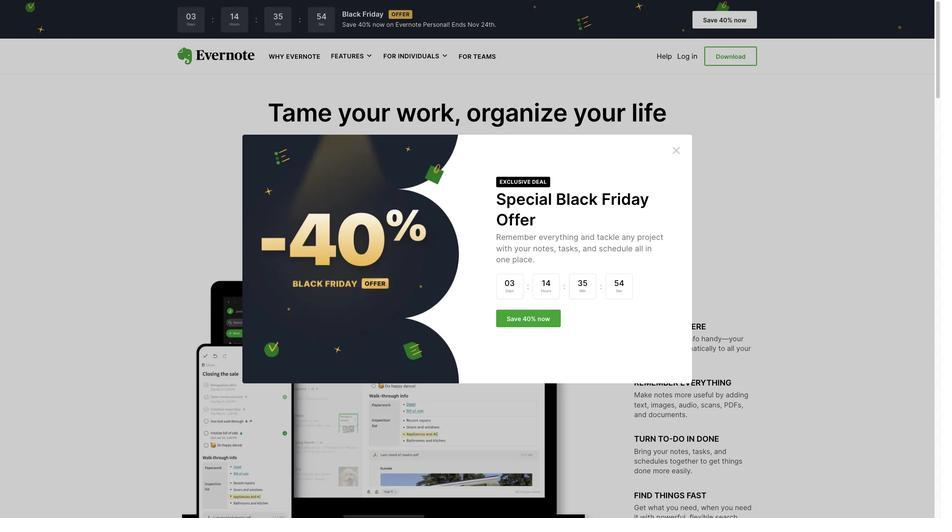 Task type: locate. For each thing, give the bounding box(es) containing it.
0 horizontal spatial save 40% now
[[507, 315, 550, 323]]

1 horizontal spatial all
[[635, 244, 643, 253]]

1 vertical spatial place.
[[513, 255, 535, 264]]

1 horizontal spatial remember
[[496, 233, 537, 242]]

1 horizontal spatial 35 min
[[578, 279, 588, 294]]

2 vertical spatial with
[[641, 514, 655, 519]]

more up audio,
[[675, 391, 692, 400]]

notes inside remember everything make notes more useful by adding text, images, audio, scans, pdfs, and documents.
[[654, 391, 673, 400]]

with down organize
[[513, 136, 535, 149]]

to left get
[[701, 457, 707, 466]]

adding
[[726, 391, 749, 400]]

done
[[697, 435, 720, 444], [634, 467, 651, 476]]

nov
[[468, 21, 480, 28]]

1 vertical spatial 14 hours
[[542, 279, 551, 294]]

place.
[[500, 151, 530, 163], [513, 255, 535, 264]]

1 horizontal spatial min
[[580, 289, 586, 294]]

work,
[[396, 98, 461, 128]]

notes inside work anywhere keep important info handy—your notes sync automatically to all your devices.
[[634, 345, 653, 353]]

1 horizontal spatial to
[[719, 345, 725, 353]]

0 horizontal spatial all
[[453, 151, 464, 163]]

0 vertical spatial notes,
[[563, 136, 593, 149]]

1 vertical spatial notes,
[[533, 244, 556, 253]]

1 vertical spatial 35
[[578, 279, 588, 288]]

0 vertical spatial more
[[675, 391, 692, 400]]

place. inside exclusive deal special black friday offer remember everything and tackle any project with your notes, tasks, and schedule all in one place.
[[513, 255, 535, 264]]

bring
[[634, 448, 652, 456]]

0 vertical spatial 54 sec
[[317, 12, 327, 26]]

2 you from the left
[[721, 504, 733, 513]]

ends
[[452, 21, 466, 28]]

0 vertical spatial tackle
[[422, 136, 452, 149]]

1 horizontal spatial save
[[507, 315, 521, 323]]

and
[[400, 136, 419, 149], [629, 136, 648, 149], [581, 233, 595, 242], [583, 244, 597, 253], [634, 411, 647, 420], [714, 448, 727, 456]]

min
[[275, 22, 281, 26], [580, 289, 586, 294]]

in inside exclusive deal special black friday offer remember everything and tackle any project with your notes, tasks, and schedule all in one place.
[[646, 244, 652, 253]]

fast
[[687, 492, 707, 501]]

on
[[387, 21, 394, 28]]

for left individuals
[[383, 52, 396, 60]]

1 horizontal spatial black
[[556, 190, 598, 209]]

0 horizontal spatial schedule
[[405, 151, 450, 163]]

1 vertical spatial with
[[496, 244, 512, 253]]

why
[[269, 53, 285, 60]]

0 vertical spatial days
[[187, 22, 195, 26]]

save for special black friday offer
[[507, 315, 521, 323]]

schedules
[[634, 457, 668, 466]]

schedule inside exclusive deal special black friday offer remember everything and tackle any project with your notes, tasks, and schedule all in one place.
[[599, 244, 633, 253]]

log in link
[[678, 52, 698, 61], [501, 211, 521, 220]]

remember down tame
[[287, 136, 341, 149]]

0 vertical spatial min
[[275, 22, 281, 26]]

automatically
[[673, 345, 717, 353]]

black
[[342, 10, 361, 19], [556, 190, 598, 209]]

devices.
[[634, 354, 662, 363]]

all inside work anywhere keep important info handy—your notes sync automatically to all your devices.
[[727, 345, 735, 353]]

log in link right the help
[[678, 52, 698, 61]]

notes, inside turn to-do in done bring your notes, tasks, and schedules together to get things done more easily.
[[670, 448, 691, 456]]

log in link down the special
[[501, 211, 521, 220]]

tackle inside exclusive deal special black friday offer remember everything and tackle any project with your notes, tasks, and schedule all in one place.
[[597, 233, 620, 242]]

1 horizontal spatial any
[[622, 233, 635, 242]]

2 horizontal spatial notes,
[[670, 448, 691, 456]]

0 horizontal spatial tackle
[[422, 136, 452, 149]]

0 horizontal spatial for
[[383, 52, 396, 60]]

sign up for free
[[441, 188, 494, 197]]

1 vertical spatial tackle
[[597, 233, 620, 242]]

notes
[[634, 345, 653, 353], [654, 391, 673, 400]]

0 horizontal spatial any
[[455, 136, 473, 149]]

any inside remember everything and tackle any project with your notes, tasks, and schedule all in one place.
[[455, 136, 473, 149]]

03 days
[[186, 12, 196, 26], [505, 279, 515, 294]]

1 horizontal spatial save 40% now link
[[693, 11, 757, 29]]

0 horizontal spatial log
[[501, 211, 514, 220]]

images,
[[651, 401, 677, 410]]

hours
[[230, 22, 240, 26], [542, 289, 551, 294]]

remember inside remember everything and tackle any project with your notes, tasks, and schedule all in one place.
[[287, 136, 341, 149]]

offer inside exclusive deal special black friday offer remember everything and tackle any project with your notes, tasks, and schedule all in one place.
[[496, 210, 536, 230]]

0 vertical spatial to
[[719, 345, 725, 353]]

done down schedules
[[634, 467, 651, 476]]

0 horizontal spatial 54 sec
[[317, 12, 327, 26]]

0 horizontal spatial notes,
[[533, 244, 556, 253]]

14
[[230, 12, 239, 21], [542, 279, 551, 288]]

2 vertical spatial tasks,
[[693, 448, 712, 456]]

1 horizontal spatial now
[[538, 315, 550, 323]]

for inside button
[[383, 52, 396, 60]]

save
[[703, 16, 718, 24], [342, 21, 357, 28], [507, 315, 521, 323]]

save 40% now link for :
[[693, 11, 757, 29]]

for teams
[[459, 53, 496, 60]]

everything inside remember everything make notes more useful by adding text, images, audio, scans, pdfs, and documents.
[[681, 379, 732, 388]]

0 horizontal spatial everything
[[344, 136, 397, 149]]

keep
[[634, 335, 651, 344]]

scans,
[[701, 401, 722, 410]]

powerful,
[[657, 514, 688, 519]]

tasks, inside turn to-do in done bring your notes, tasks, and schedules together to get things done more easily.
[[693, 448, 712, 456]]

03
[[186, 12, 196, 21], [505, 279, 515, 288]]

1 horizontal spatial 14
[[542, 279, 551, 288]]

any
[[455, 136, 473, 149], [622, 233, 635, 242]]

notes up 'images,'
[[654, 391, 673, 400]]

your
[[338, 98, 390, 128], [574, 98, 626, 128], [538, 136, 560, 149], [515, 244, 531, 253], [737, 345, 751, 353], [654, 448, 668, 456]]

remember for remember everything and tackle any project with your notes, tasks, and schedule all in one place.
[[287, 136, 341, 149]]

1 vertical spatial offer
[[496, 210, 536, 230]]

0 horizontal spatial tasks,
[[559, 244, 581, 253]]

1 vertical spatial 03 days
[[505, 279, 515, 294]]

with
[[513, 136, 535, 149], [496, 244, 512, 253], [641, 514, 655, 519]]

schedule inside remember everything and tackle any project with your notes, tasks, and schedule all in one place.
[[405, 151, 450, 163]]

remember inside exclusive deal special black friday offer remember everything and tackle any project with your notes, tasks, and schedule all in one place.
[[496, 233, 537, 242]]

need,
[[681, 504, 699, 513]]

days
[[187, 22, 195, 26], [506, 289, 514, 294]]

everything inside remember everything and tackle any project with your notes, tasks, and schedule all in one place.
[[344, 136, 397, 149]]

0 horizontal spatial project
[[476, 136, 510, 149]]

1 horizontal spatial notes
[[654, 391, 673, 400]]

things right get
[[722, 457, 743, 466]]

1 horizontal spatial 40%
[[523, 315, 536, 323]]

0 horizontal spatial notes
[[634, 345, 653, 353]]

exclusive
[[500, 179, 531, 185]]

35 min
[[273, 12, 283, 26], [578, 279, 588, 294]]

1 vertical spatial sec
[[616, 289, 623, 294]]

to down handy—your
[[719, 345, 725, 353]]

0 horizontal spatial 54
[[317, 12, 327, 21]]

1 vertical spatial evernote
[[286, 53, 321, 60]]

project inside exclusive deal special black friday offer remember everything and tackle any project with your notes, tasks, and schedule all in one place.
[[638, 233, 664, 242]]

save 40% now
[[703, 16, 747, 24], [507, 315, 550, 323]]

40% for special black friday offer
[[523, 315, 536, 323]]

remember inside remember everything make notes more useful by adding text, images, audio, scans, pdfs, and documents.
[[634, 379, 679, 388]]

1 vertical spatial everything
[[539, 233, 579, 242]]

:
[[212, 15, 214, 24], [255, 15, 258, 24], [299, 15, 301, 24], [527, 282, 529, 291], [564, 282, 566, 291], [600, 282, 602, 291]]

tasks,
[[596, 136, 626, 149], [559, 244, 581, 253], [693, 448, 712, 456]]

with down get
[[641, 514, 655, 519]]

all
[[453, 151, 464, 163], [635, 244, 643, 253], [727, 345, 735, 353]]

1 horizontal spatial you
[[721, 504, 733, 513]]

2 horizontal spatial now
[[734, 16, 747, 24]]

remember everything make notes more useful by adding text, images, audio, scans, pdfs, and documents.
[[634, 379, 749, 420]]

you
[[667, 504, 679, 513], [721, 504, 733, 513]]

for individuals button
[[383, 52, 448, 61]]

offer down the special
[[496, 210, 536, 230]]

0 vertical spatial one
[[479, 151, 497, 163]]

1 vertical spatial one
[[496, 255, 510, 264]]

54 sec
[[317, 12, 327, 26], [614, 279, 625, 294]]

things inside find things fast get what you need, when you need it with powerful, flexible searc
[[655, 492, 685, 501]]

0 vertical spatial offer
[[392, 11, 410, 17]]

remember down the special
[[496, 233, 537, 242]]

1 horizontal spatial 03
[[505, 279, 515, 288]]

0 vertical spatial 35
[[273, 12, 283, 21]]

0 horizontal spatial remember
[[287, 136, 341, 149]]

for for for individuals
[[383, 52, 396, 60]]

teams
[[474, 53, 496, 60]]

your inside exclusive deal special black friday offer remember everything and tackle any project with your notes, tasks, and schedule all in one place.
[[515, 244, 531, 253]]

log right help link
[[678, 52, 690, 61]]

things up what
[[655, 492, 685, 501]]

schedule
[[405, 151, 450, 163], [599, 244, 633, 253]]

2 vertical spatial notes,
[[670, 448, 691, 456]]

1 vertical spatial tasks,
[[559, 244, 581, 253]]

0 vertical spatial project
[[476, 136, 510, 149]]

0 horizontal spatial log in link
[[501, 211, 521, 220]]

evernote right on
[[396, 21, 422, 28]]

deal
[[532, 179, 547, 185]]

notes,
[[563, 136, 593, 149], [533, 244, 556, 253], [670, 448, 691, 456]]

0 vertical spatial log in link
[[678, 52, 698, 61]]

for inside "link"
[[459, 53, 472, 60]]

1 vertical spatial notes
[[654, 391, 673, 400]]

0 vertical spatial notes
[[634, 345, 653, 353]]

0 horizontal spatial you
[[667, 504, 679, 513]]

your inside turn to-do in done bring your notes, tasks, and schedules together to get things done more easily.
[[654, 448, 668, 456]]

0 vertical spatial remember
[[287, 136, 341, 149]]

14 hours
[[230, 12, 240, 26], [542, 279, 551, 294]]

save 40% now for special black friday offer
[[507, 315, 550, 323]]

0 horizontal spatial offer
[[392, 11, 410, 17]]

1 horizontal spatial save 40% now
[[703, 16, 747, 24]]

for left teams
[[459, 53, 472, 60]]

log right account?
[[501, 211, 514, 220]]

for teams link
[[459, 52, 496, 61]]

done up get
[[697, 435, 720, 444]]

everything
[[344, 136, 397, 149], [539, 233, 579, 242], [681, 379, 732, 388]]

free
[[480, 188, 494, 197]]

you left need
[[721, 504, 733, 513]]

with down account?
[[496, 244, 512, 253]]

40%
[[719, 16, 733, 24], [358, 21, 371, 28], [523, 315, 536, 323]]

have
[[441, 211, 457, 220]]

1 horizontal spatial 54 sec
[[614, 279, 625, 294]]

2 horizontal spatial with
[[641, 514, 655, 519]]

it
[[634, 514, 639, 519]]

0 horizontal spatial friday
[[363, 10, 384, 19]]

24th.
[[481, 21, 496, 28]]

organize
[[467, 98, 568, 128]]

2 horizontal spatial all
[[727, 345, 735, 353]]

friday inside exclusive deal special black friday offer remember everything and tackle any project with your notes, tasks, and schedule all in one place.
[[602, 190, 649, 209]]

tasks, inside exclusive deal special black friday offer remember everything and tackle any project with your notes, tasks, and schedule all in one place.
[[559, 244, 581, 253]]

0 vertical spatial evernote
[[396, 21, 422, 28]]

with inside find things fast get what you need, when you need it with powerful, flexible searc
[[641, 514, 655, 519]]

log in
[[678, 52, 698, 61]]

0 horizontal spatial 14 hours
[[230, 12, 240, 26]]

remember for remember everything make notes more useful by adding text, images, audio, scans, pdfs, and documents.
[[634, 379, 679, 388]]

to
[[719, 345, 725, 353], [701, 457, 707, 466]]

you up "powerful,"
[[667, 504, 679, 513]]

in inside remember everything and tackle any project with your notes, tasks, and schedule all in one place.
[[467, 151, 476, 163]]

need
[[735, 504, 752, 513]]

what
[[648, 504, 665, 513]]

tackle
[[422, 136, 452, 149], [597, 233, 620, 242]]

and inside turn to-do in done bring your notes, tasks, and schedules together to get things done more easily.
[[714, 448, 727, 456]]

evernote ui on desktop and mobile image
[[177, 277, 599, 519]]

0 horizontal spatial done
[[634, 467, 651, 476]]

now for special black friday offer
[[538, 315, 550, 323]]

one
[[479, 151, 497, 163], [496, 255, 510, 264]]

2 horizontal spatial tasks,
[[693, 448, 712, 456]]

remember everything and tackle any project with your notes, tasks, and schedule all in one place.
[[287, 136, 648, 163]]

log
[[678, 52, 690, 61], [501, 211, 514, 220]]

remember up make
[[634, 379, 679, 388]]

0 horizontal spatial more
[[653, 467, 670, 476]]

1 horizontal spatial friday
[[602, 190, 649, 209]]

notes down keep
[[634, 345, 653, 353]]

1 vertical spatial save 40% now link
[[496, 310, 561, 328]]

one inside exclusive deal special black friday offer remember everything and tackle any project with your notes, tasks, and schedule all in one place.
[[496, 255, 510, 264]]

1 horizontal spatial offer
[[496, 210, 536, 230]]

notes, inside exclusive deal special black friday offer remember everything and tackle any project with your notes, tasks, and schedule all in one place.
[[533, 244, 556, 253]]

evernote right why
[[286, 53, 321, 60]]

offer up on
[[392, 11, 410, 17]]

0 vertical spatial place.
[[500, 151, 530, 163]]

1 vertical spatial more
[[653, 467, 670, 476]]

more down schedules
[[653, 467, 670, 476]]

1 horizontal spatial project
[[638, 233, 664, 242]]

any inside exclusive deal special black friday offer remember everything and tackle any project with your notes, tasks, and schedule all in one place.
[[622, 233, 635, 242]]

2 horizontal spatial everything
[[681, 379, 732, 388]]



Task type: describe. For each thing, give the bounding box(es) containing it.
text,
[[634, 401, 649, 410]]

find
[[634, 492, 653, 501]]

tame
[[268, 98, 332, 128]]

life
[[632, 98, 667, 128]]

and inside remember everything make notes more useful by adding text, images, audio, scans, pdfs, and documents.
[[634, 411, 647, 420]]

tame your work, organize your life
[[268, 98, 667, 128]]

more inside remember everything make notes more useful by adding text, images, audio, scans, pdfs, and documents.
[[675, 391, 692, 400]]

notes, inside remember everything and tackle any project with your notes, tasks, and schedule all in one place.
[[563, 136, 593, 149]]

features button
[[331, 52, 373, 61]]

1 horizontal spatial 35
[[578, 279, 588, 288]]

1 horizontal spatial log in link
[[678, 52, 698, 61]]

black inside exclusive deal special black friday offer remember everything and tackle any project with your notes, tasks, and schedule all in one place.
[[556, 190, 598, 209]]

download
[[716, 53, 746, 60]]

for
[[469, 188, 478, 197]]

for for for teams
[[459, 53, 472, 60]]

personal!
[[423, 21, 450, 28]]

turn to-do in done bring your notes, tasks, and schedules together to get things done more easily.
[[634, 435, 743, 476]]

1 vertical spatial 54 sec
[[614, 279, 625, 294]]

in inside turn to-do in done bring your notes, tasks, and schedules together to get things done more easily.
[[687, 435, 695, 444]]

features
[[331, 52, 364, 60]]

work
[[634, 322, 659, 332]]

all inside remember everything and tackle any project with your notes, tasks, and schedule all in one place.
[[453, 151, 464, 163]]

save for :
[[703, 16, 718, 24]]

project inside remember everything and tackle any project with your notes, tasks, and schedule all in one place.
[[476, 136, 510, 149]]

0 horizontal spatial now
[[373, 21, 385, 28]]

place. inside remember everything and tackle any project with your notes, tasks, and schedule all in one place.
[[500, 151, 530, 163]]

black friday
[[342, 10, 384, 19]]

1 vertical spatial min
[[580, 289, 586, 294]]

1 horizontal spatial done
[[697, 435, 720, 444]]

info
[[687, 335, 700, 344]]

why evernote link
[[269, 52, 321, 61]]

1 vertical spatial log
[[501, 211, 514, 220]]

1 vertical spatial 35 min
[[578, 279, 588, 294]]

one inside remember everything and tackle any project with your notes, tasks, and schedule all in one place.
[[479, 151, 497, 163]]

why evernote
[[269, 53, 321, 60]]

make
[[634, 391, 652, 400]]

easily.
[[672, 467, 693, 476]]

get
[[709, 457, 720, 466]]

black friday offer image image
[[243, 135, 461, 384]]

everything inside exclusive deal special black friday offer remember everything and tackle any project with your notes, tasks, and schedule all in one place.
[[539, 233, 579, 242]]

anywhere
[[661, 322, 706, 332]]

tackle inside remember everything and tackle any project with your notes, tasks, and schedule all in one place.
[[422, 136, 452, 149]]

40% for :
[[719, 16, 733, 24]]

0 vertical spatial 14
[[230, 12, 239, 21]]

an
[[459, 211, 467, 220]]

1 horizontal spatial days
[[506, 289, 514, 294]]

0 horizontal spatial save
[[342, 21, 357, 28]]

1 horizontal spatial evernote
[[396, 21, 422, 28]]

save 40% now link for special black friday offer
[[496, 310, 561, 328]]

0 horizontal spatial min
[[275, 22, 281, 26]]

0 vertical spatial friday
[[363, 10, 384, 19]]

0 horizontal spatial hours
[[230, 22, 240, 26]]

account?
[[469, 211, 499, 220]]

together
[[670, 457, 699, 466]]

get
[[634, 504, 646, 513]]

to inside turn to-do in done bring your notes, tasks, and schedules together to get things done more easily.
[[701, 457, 707, 466]]

0 horizontal spatial 40%
[[358, 21, 371, 28]]

0 vertical spatial black
[[342, 10, 361, 19]]

everything for and
[[344, 136, 397, 149]]

documents.
[[649, 411, 688, 420]]

up
[[458, 188, 467, 197]]

with inside remember everything and tackle any project with your notes, tasks, and schedule all in one place.
[[513, 136, 535, 149]]

1 vertical spatial 54
[[614, 279, 625, 288]]

with inside exclusive deal special black friday offer remember everything and tackle any project with your notes, tasks, and schedule all in one place.
[[496, 244, 512, 253]]

for individuals
[[383, 52, 440, 60]]

sync
[[655, 345, 671, 353]]

audio,
[[679, 401, 699, 410]]

more inside turn to-do in done bring your notes, tasks, and schedules together to get things done more easily.
[[653, 467, 670, 476]]

your inside work anywhere keep important info handy—your notes sync automatically to all your devices.
[[737, 345, 751, 353]]

everything for make
[[681, 379, 732, 388]]

already
[[414, 211, 439, 220]]

save 40% now on evernote personal! ends nov 24th.
[[342, 21, 496, 28]]

sign up for free link
[[406, 182, 529, 204]]

when
[[701, 504, 719, 513]]

1 vertical spatial 14
[[542, 279, 551, 288]]

0 horizontal spatial 35
[[273, 12, 283, 21]]

special
[[496, 190, 552, 209]]

0 vertical spatial log
[[678, 52, 690, 61]]

1 vertical spatial 03
[[505, 279, 515, 288]]

0 horizontal spatial sec
[[319, 22, 325, 26]]

1 vertical spatial hours
[[542, 289, 551, 294]]

already have an account? log in
[[414, 211, 521, 220]]

to-
[[658, 435, 673, 444]]

by
[[716, 391, 724, 400]]

do
[[673, 435, 685, 444]]

tasks, inside remember everything and tackle any project with your notes, tasks, and schedule all in one place.
[[596, 136, 626, 149]]

useful
[[694, 391, 714, 400]]

work anywhere keep important info handy—your notes sync automatically to all your devices.
[[634, 322, 751, 363]]

flexible
[[690, 514, 714, 519]]

evernote logo image
[[177, 47, 255, 65]]

save 40% now for :
[[703, 16, 747, 24]]

individuals
[[398, 52, 440, 60]]

handy—your
[[702, 335, 744, 344]]

find things fast get what you need, when you need it with powerful, flexible searc
[[634, 492, 752, 519]]

0 vertical spatial 03
[[186, 12, 196, 21]]

to inside work anywhere keep important info handy—your notes sync automatically to all your devices.
[[719, 345, 725, 353]]

turn
[[634, 435, 656, 444]]

all inside exclusive deal special black friday offer remember everything and tackle any project with your notes, tasks, and schedule all in one place.
[[635, 244, 643, 253]]

help
[[657, 52, 672, 61]]

sign
[[441, 188, 456, 197]]

0 vertical spatial 03 days
[[186, 12, 196, 26]]

pdfs,
[[724, 401, 744, 410]]

important
[[653, 335, 685, 344]]

1 you from the left
[[667, 504, 679, 513]]

1 horizontal spatial 14 hours
[[542, 279, 551, 294]]

now for :
[[734, 16, 747, 24]]

0 horizontal spatial 35 min
[[273, 12, 283, 26]]

exclusive deal special black friday offer remember everything and tackle any project with your notes, tasks, and schedule all in one place.
[[496, 179, 664, 264]]

1 horizontal spatial sec
[[616, 289, 623, 294]]

download link
[[705, 46, 757, 66]]

1 vertical spatial log in link
[[501, 211, 521, 220]]

things inside turn to-do in done bring your notes, tasks, and schedules together to get things done more easily.
[[722, 457, 743, 466]]

help link
[[657, 52, 672, 61]]

your inside remember everything and tackle any project with your notes, tasks, and schedule all in one place.
[[538, 136, 560, 149]]

0 horizontal spatial days
[[187, 22, 195, 26]]



Task type: vqa. For each thing, say whether or not it's contained in the screenshot.


